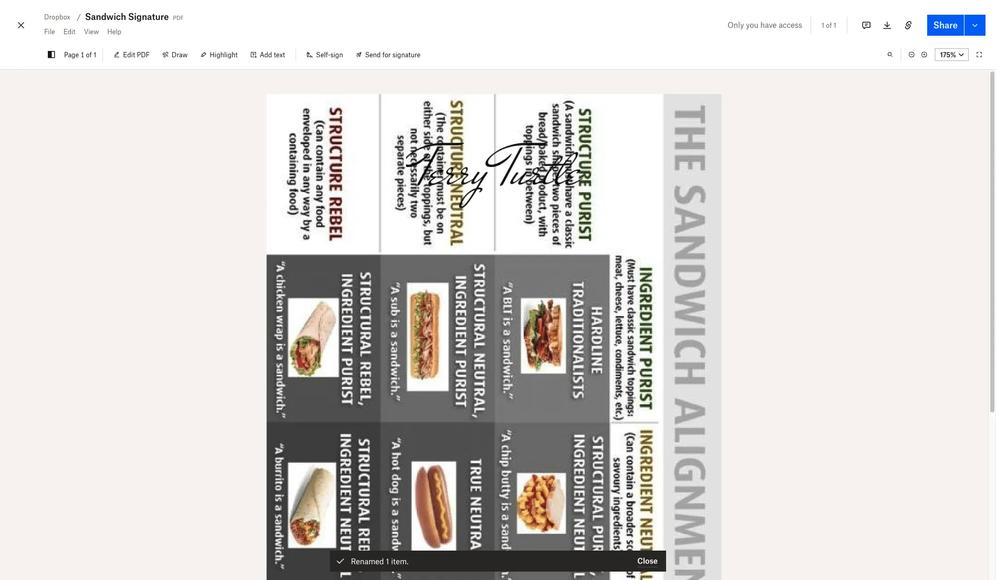 Task type: locate. For each thing, give the bounding box(es) containing it.
0 vertical spatial of
[[826, 21, 832, 29]]

help button
[[103, 23, 126, 40]]

1
[[822, 21, 825, 29], [834, 21, 836, 29], [81, 51, 84, 59], [94, 51, 96, 59], [386, 557, 389, 566]]

0 horizontal spatial of
[[86, 51, 92, 59]]

alert
[[330, 551, 666, 572]]

1 horizontal spatial of
[[826, 21, 832, 29]]

of right page
[[86, 51, 92, 59]]

0 vertical spatial edit
[[63, 28, 76, 35]]

close image
[[15, 17, 27, 34]]

text
[[274, 51, 285, 59]]

view button
[[80, 23, 103, 40]]

highlight
[[210, 51, 238, 59]]

alert containing close
[[330, 551, 666, 572]]

file
[[44, 28, 55, 35]]

1 vertical spatial of
[[86, 51, 92, 59]]

have
[[761, 20, 777, 29]]

of
[[826, 21, 832, 29], [86, 51, 92, 59]]

/ sandwich signature pdf
[[77, 12, 184, 22]]

access
[[779, 20, 802, 29]]

send
[[365, 51, 381, 59]]

edit
[[63, 28, 76, 35], [123, 51, 135, 59]]

edit inside button
[[123, 51, 135, 59]]

/
[[77, 12, 81, 21]]

edit for edit pdf
[[123, 51, 135, 59]]

sandwich turned (signed).pdf image
[[267, 94, 722, 580]]

1 horizontal spatial edit
[[123, 51, 135, 59]]

edit left pdf
[[123, 51, 135, 59]]

only you have access
[[728, 20, 802, 29]]

add
[[260, 51, 272, 59]]

file button
[[40, 23, 59, 40]]

edit inside dropdown button
[[63, 28, 76, 35]]

add text
[[260, 51, 285, 59]]

1 vertical spatial edit
[[123, 51, 135, 59]]

edit down dropbox
[[63, 28, 76, 35]]

highlight button
[[194, 46, 244, 63]]

share
[[934, 20, 958, 30]]

1 of 1
[[822, 21, 836, 29]]

renamed 1 item.
[[351, 557, 409, 566]]

edit pdf
[[123, 51, 150, 59]]

0 horizontal spatial edit
[[63, 28, 76, 35]]

of right 'access'
[[826, 21, 832, 29]]

add text button
[[244, 46, 291, 63]]

page 1 of 1
[[64, 51, 96, 59]]

item.
[[391, 557, 409, 566]]



Task type: describe. For each thing, give the bounding box(es) containing it.
renamed
[[351, 557, 384, 566]]

175% button
[[935, 48, 969, 61]]

page
[[64, 51, 79, 59]]

for
[[383, 51, 391, 59]]

sign
[[330, 51, 343, 59]]

send for signature
[[365, 51, 421, 59]]

self-sign button
[[300, 46, 349, 63]]

help
[[107, 28, 121, 35]]

pdf
[[173, 12, 184, 21]]

you
[[746, 20, 759, 29]]

share button
[[927, 15, 964, 36]]

self-sign
[[316, 51, 343, 59]]

close button
[[638, 555, 658, 568]]

dropbox button
[[40, 11, 75, 23]]

send for signature button
[[349, 46, 427, 63]]

175%
[[940, 51, 956, 59]]

close
[[638, 556, 658, 565]]

pdf
[[137, 51, 150, 59]]

signature
[[392, 51, 421, 59]]

only
[[728, 20, 744, 29]]

draw
[[172, 51, 188, 59]]

self-
[[316, 51, 330, 59]]

edit for edit
[[63, 28, 76, 35]]

edit button
[[59, 23, 80, 40]]

signature
[[128, 12, 169, 22]]

view
[[84, 28, 99, 35]]

dropbox
[[44, 13, 70, 21]]

sandwich
[[85, 12, 126, 22]]

edit pdf button
[[107, 46, 156, 63]]

draw button
[[156, 46, 194, 63]]



Task type: vqa. For each thing, say whether or not it's contained in the screenshot.
the bottommost the of
yes



